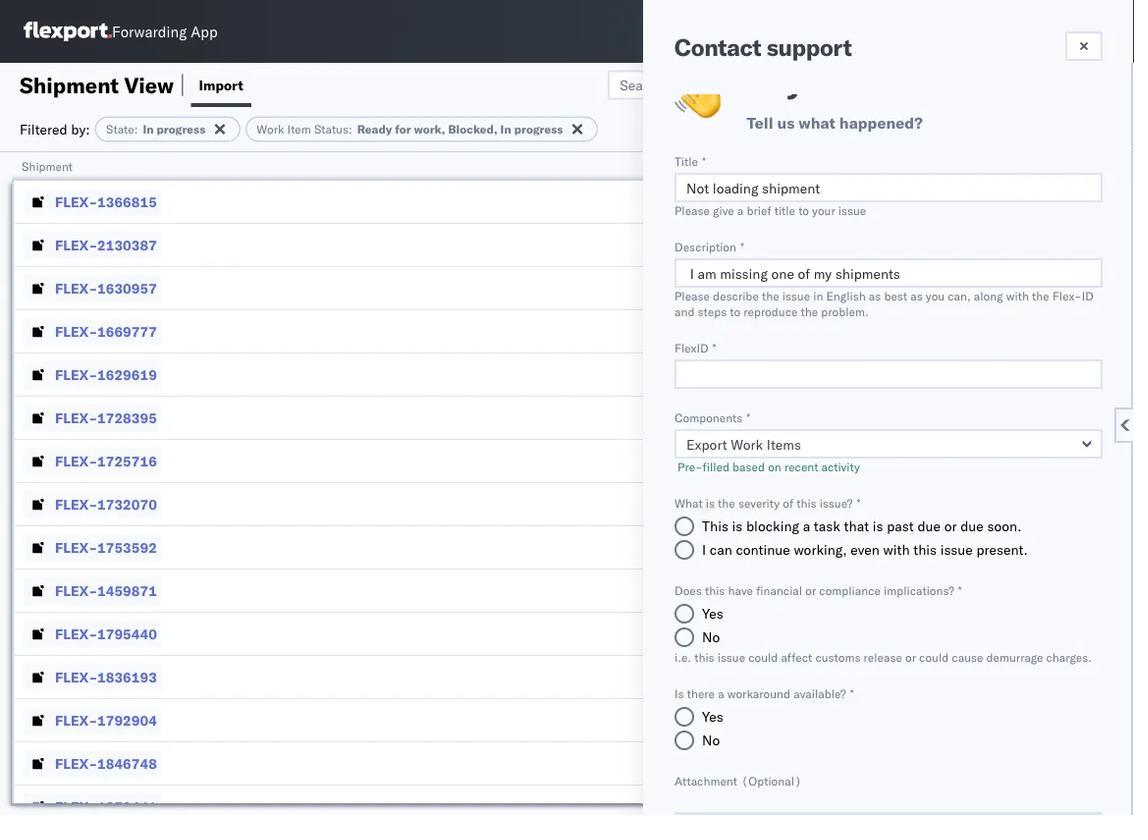 Task type: describe. For each thing, give the bounding box(es) containing it.
with inside the please describe the issue in english as best as you can, along with the flex-id and steps to reproduce the problem.
[[1006, 288, 1029, 303]]

severity
[[738, 495, 780, 510]]

* right available?
[[850, 686, 854, 701]]

flex-1728395
[[55, 409, 157, 426]]

flex-1846748
[[55, 755, 157, 772]]

1 as from the left
[[869, 288, 881, 303]]

steps
[[698, 304, 727, 319]]

1630957
[[97, 279, 157, 297]]

flex- for 1846748
[[55, 755, 97, 772]]

filtered
[[20, 120, 67, 137]]

flex-1669777 button
[[24, 318, 161, 345]]

1753592
[[97, 539, 157, 556]]

flexid *
[[675, 340, 716, 355]]

title *
[[675, 154, 706, 168]]

os button
[[1065, 9, 1111, 54]]

flex-1846748 button
[[24, 750, 161, 777]]

status
[[314, 122, 349, 137]]

app
[[191, 22, 218, 41]]

2 in from the left
[[500, 122, 511, 137]]

us
[[777, 113, 795, 133]]

along
[[974, 288, 1003, 303]]

is
[[675, 686, 684, 701]]

based
[[733, 459, 765, 474]]

in
[[813, 288, 823, 303]]

this right i.e.
[[694, 650, 715, 664]]

please describe the issue in english as best as you can, along with the flex-id and steps to reproduce the problem.
[[675, 288, 1094, 319]]

describe
[[713, 288, 759, 303]]

ready
[[357, 122, 392, 137]]

forwarding app
[[112, 22, 218, 41]]

financial
[[756, 583, 802, 598]]

flex-1630957
[[55, 279, 157, 297]]

a for workaround
[[718, 686, 724, 701]]

even
[[851, 541, 880, 558]]

id
[[1082, 288, 1094, 303]]

flex- for 1836193
[[55, 668, 97, 685]]

reproduce
[[744, 304, 798, 319]]

flex- for 1792904
[[55, 711, 97, 729]]

you
[[926, 288, 945, 303]]

* right implications? at the bottom right of the page
[[958, 583, 962, 598]]

implications?
[[884, 583, 954, 598]]

flex-1753592 button
[[24, 534, 161, 561]]

* right title
[[702, 154, 706, 168]]

blocking
[[746, 518, 799, 535]]

2 horizontal spatial or
[[944, 518, 957, 535]]

can
[[710, 541, 732, 558]]

description *
[[675, 239, 744, 254]]

this down past
[[913, 541, 937, 558]]

1792904
[[97, 711, 157, 729]]

1 due from the left
[[918, 518, 941, 535]]

customs
[[815, 650, 861, 664]]

filtered by:
[[20, 120, 90, 137]]

flex-2130387 button
[[24, 231, 161, 259]]

os
[[1079, 24, 1098, 39]]

title
[[774, 203, 795, 218]]

contact support
[[675, 32, 852, 62]]

flex-1836193
[[55, 668, 157, 685]]

i
[[702, 541, 706, 558]]

shipment for shipment view
[[20, 71, 119, 98]]

1 progress from the left
[[157, 122, 206, 137]]

is for the
[[706, 495, 715, 510]]

flex-1795440
[[55, 625, 157, 642]]

flexid
[[675, 340, 709, 355]]

of
[[783, 495, 794, 510]]

have
[[728, 583, 753, 598]]

flex- for 1732070
[[55, 495, 97, 513]]

0 vertical spatial to
[[799, 203, 809, 218]]

a for brief
[[737, 203, 744, 218]]

yes for this
[[702, 605, 724, 622]]

compliance
[[819, 583, 881, 598]]

support
[[767, 32, 852, 62]]

2 horizontal spatial a
[[803, 518, 810, 535]]

flex- for 1795440
[[55, 625, 97, 642]]

2130387
[[97, 236, 157, 253]]

* right components
[[747, 410, 750, 425]]

* right issue?
[[857, 495, 861, 510]]

title
[[675, 154, 698, 168]]

flex-1732070
[[55, 495, 157, 513]]

yes for there
[[702, 708, 724, 725]]

components *
[[675, 410, 750, 425]]

the left flex-
[[1032, 288, 1050, 303]]

0 horizontal spatial or
[[805, 583, 816, 598]]

flex-1366815
[[55, 193, 157, 210]]

best
[[884, 288, 908, 303]]

on
[[768, 459, 781, 474]]

flex-1630957 button
[[24, 274, 161, 302]]

is for blocking
[[732, 518, 743, 535]]

work item status : ready for work, blocked, in progress
[[257, 122, 563, 137]]

filled
[[703, 459, 730, 474]]

no for there
[[702, 732, 720, 749]]

no for this
[[702, 628, 720, 646]]

1795440
[[97, 625, 157, 642]]

description
[[675, 239, 736, 254]]

i.e.
[[675, 650, 691, 664]]

* right flexid
[[713, 340, 716, 355]]

1459871
[[97, 582, 157, 599]]

issue up workaround
[[718, 650, 745, 664]]

workaround
[[727, 686, 791, 701]]

this left the have
[[705, 583, 725, 598]]

activity
[[821, 459, 860, 474]]

import
[[199, 76, 243, 93]]

for
[[395, 122, 411, 137]]



Task type: vqa. For each thing, say whether or not it's contained in the screenshot.
Cancel within button
no



Task type: locate. For each thing, give the bounding box(es) containing it.
0 horizontal spatial due
[[918, 518, 941, 535]]

1 horizontal spatial progress
[[514, 122, 563, 137]]

cause
[[952, 650, 983, 664]]

2 as from the left
[[911, 288, 923, 303]]

flex-
[[1053, 288, 1082, 303]]

4 flex- from the top
[[55, 323, 97, 340]]

shipment inside "button"
[[22, 159, 73, 173]]

flex- down "flex-1459871" button
[[55, 625, 97, 642]]

5 flex- from the top
[[55, 366, 97, 383]]

flex-1795440 button
[[24, 620, 161, 648]]

0 horizontal spatial a
[[718, 686, 724, 701]]

flex-1728395 button
[[24, 404, 161, 432]]

a left task
[[803, 518, 810, 535]]

this right of
[[797, 495, 817, 510]]

to inside the please describe the issue in english as best as you can, along with the flex-id and steps to reproduce the problem.
[[730, 304, 741, 319]]

the down in
[[801, 304, 818, 319]]

*
[[702, 154, 706, 168], [740, 239, 744, 254], [713, 340, 716, 355], [747, 410, 750, 425], [857, 495, 861, 510], [958, 583, 962, 598], [850, 686, 854, 701]]

shipment view
[[20, 71, 174, 98]]

0 horizontal spatial could
[[749, 650, 778, 664]]

available?
[[794, 686, 846, 701]]

2 progress from the left
[[514, 122, 563, 137]]

happened?
[[839, 113, 923, 133]]

flex-1836193 button
[[24, 663, 161, 691]]

the up reproduce
[[762, 288, 779, 303]]

0 vertical spatial no
[[702, 628, 720, 646]]

flex- down flex-2130387 button
[[55, 279, 97, 297]]

is right that
[[873, 518, 883, 535]]

this
[[797, 495, 817, 510], [913, 541, 937, 558], [705, 583, 725, 598], [694, 650, 715, 664]]

flex- for 1366815
[[55, 193, 97, 210]]

1 vertical spatial a
[[803, 518, 810, 535]]

: left ready
[[349, 122, 352, 137]]

7 flex- from the top
[[55, 452, 97, 469]]

flex-1366815 button
[[24, 188, 161, 216]]

2 yes from the top
[[702, 708, 724, 725]]

tell
[[747, 113, 773, 133]]

with right along
[[1006, 288, 1029, 303]]

blocked,
[[448, 122, 498, 137]]

: down view
[[134, 122, 138, 137]]

8 flex- from the top
[[55, 495, 97, 513]]

13 flex- from the top
[[55, 711, 97, 729]]

flex- inside button
[[55, 625, 97, 642]]

work
[[257, 122, 284, 137]]

issue inside the please describe the issue in english as best as you can, along with the flex-id and steps to reproduce the problem.
[[782, 288, 810, 303]]

issue right your
[[839, 203, 866, 218]]

flex- for 1630957
[[55, 279, 97, 297]]

0 vertical spatial yes
[[702, 605, 724, 622]]

flex- down flex-1669777 button
[[55, 366, 97, 383]]

this is blocking a task that is past due or due soon.
[[702, 518, 1022, 535]]

1 no from the top
[[702, 628, 720, 646]]

1725716
[[97, 452, 157, 469]]

recent
[[785, 459, 818, 474]]

None text field
[[675, 258, 1103, 288], [675, 359, 1103, 389], [675, 258, 1103, 288], [675, 359, 1103, 389]]

flex- down flex-1795440 button
[[55, 668, 97, 685]]

0 vertical spatial or
[[944, 518, 957, 535]]

11 flex- from the top
[[55, 625, 97, 642]]

shipment down filtered
[[22, 159, 73, 173]]

present.
[[977, 541, 1028, 558]]

flex- down flex-1629619 button
[[55, 409, 97, 426]]

0 vertical spatial shipment
[[20, 71, 119, 98]]

or right financial
[[805, 583, 816, 598]]

progress
[[157, 122, 206, 137], [514, 122, 563, 137]]

soon.
[[987, 518, 1022, 535]]

0 horizontal spatial is
[[706, 495, 715, 510]]

1 vertical spatial yes
[[702, 708, 724, 725]]

1 horizontal spatial a
[[737, 203, 744, 218]]

flex- for 2130387
[[55, 236, 97, 253]]

progress down view
[[157, 122, 206, 137]]

Search... text field
[[608, 70, 822, 100]]

2 no from the top
[[702, 732, 720, 749]]

flex- down flex-1732070 button
[[55, 539, 97, 556]]

1732070
[[97, 495, 157, 513]]

flex- inside 'button'
[[55, 711, 97, 729]]

2 due from the left
[[961, 518, 984, 535]]

2 : from the left
[[349, 122, 352, 137]]

flex-1732070 button
[[24, 491, 161, 518]]

None text field
[[916, 17, 948, 46], [675, 173, 1103, 202], [916, 17, 948, 46], [675, 173, 1103, 202]]

0 horizontal spatial as
[[869, 288, 881, 303]]

issue left in
[[782, 288, 810, 303]]

could left cause
[[919, 650, 949, 664]]

:
[[134, 122, 138, 137], [349, 122, 352, 137]]

1836193
[[97, 668, 157, 685]]

1 yes from the top
[[702, 605, 724, 622]]

view
[[124, 71, 174, 98]]

due
[[918, 518, 941, 535], [961, 518, 984, 535]]

a right there
[[718, 686, 724, 701]]

1 could from the left
[[749, 650, 778, 664]]

1 horizontal spatial with
[[1006, 288, 1029, 303]]

with down past
[[883, 541, 910, 558]]

demurrage
[[987, 650, 1043, 664]]

components
[[675, 410, 743, 425]]

12 flex- from the top
[[55, 668, 97, 685]]

1 horizontal spatial :
[[349, 122, 352, 137]]

0 horizontal spatial to
[[730, 304, 741, 319]]

please left give
[[675, 203, 710, 218]]

could left affect
[[749, 650, 778, 664]]

1846748
[[97, 755, 157, 772]]

work,
[[414, 122, 445, 137]]

1 horizontal spatial could
[[919, 650, 949, 664]]

is there a workaround available? *
[[675, 686, 854, 701]]

as left you
[[911, 288, 923, 303]]

please for please describe the issue in english as best as you can, along with the flex-id and steps to reproduce the problem.
[[675, 288, 710, 303]]

0 vertical spatial please
[[675, 203, 710, 218]]

0 horizontal spatial progress
[[157, 122, 206, 137]]

in right blocked,
[[500, 122, 511, 137]]

please for please give a brief title to your issue
[[675, 203, 710, 218]]

a
[[737, 203, 744, 218], [803, 518, 810, 535], [718, 686, 724, 701]]

problem.
[[821, 304, 869, 319]]

attachment
[[675, 773, 737, 788]]

2 horizontal spatial is
[[873, 518, 883, 535]]

no
[[702, 628, 720, 646], [702, 732, 720, 749]]

1 horizontal spatial is
[[732, 518, 743, 535]]

release
[[864, 650, 902, 664]]

* right 'description'
[[740, 239, 744, 254]]

to
[[799, 203, 809, 218], [730, 304, 741, 319]]

in right "state"
[[143, 122, 154, 137]]

flex- for 1725716
[[55, 452, 97, 469]]

0 horizontal spatial :
[[134, 122, 138, 137]]

0 horizontal spatial in
[[143, 122, 154, 137]]

2 could from the left
[[919, 650, 949, 664]]

i can continue working, even with this issue present.
[[702, 541, 1028, 558]]

3 flex- from the top
[[55, 279, 97, 297]]

to right title
[[799, 203, 809, 218]]

1 vertical spatial please
[[675, 288, 710, 303]]

that
[[844, 518, 869, 535]]

flex-1753592
[[55, 539, 157, 556]]

9 flex- from the top
[[55, 539, 97, 556]]

what is the severity of this issue? *
[[675, 495, 861, 510]]

flex- inside button
[[55, 452, 97, 469]]

flex- down flex-1728395 button
[[55, 452, 97, 469]]

please up and
[[675, 288, 710, 303]]

flex-1459871
[[55, 582, 157, 599]]

flex- for 1728395
[[55, 409, 97, 426]]

can,
[[948, 288, 971, 303]]

no up there
[[702, 628, 720, 646]]

flex-2130387
[[55, 236, 157, 253]]

task
[[814, 518, 840, 535]]

attachment (optional)
[[675, 773, 802, 788]]

Export Work Items text field
[[675, 429, 1103, 459]]

pre-filled based on recent activity
[[675, 459, 860, 474]]

or right release
[[905, 650, 916, 664]]

issue left present.
[[940, 541, 973, 558]]

2 vertical spatial or
[[905, 650, 916, 664]]

1 horizontal spatial as
[[911, 288, 923, 303]]

progress up "shipment" "button"
[[514, 122, 563, 137]]

shipment up by:
[[20, 71, 119, 98]]

flex- down flex-1725716 button
[[55, 495, 97, 513]]

👋
[[675, 65, 722, 125]]

10 flex- from the top
[[55, 582, 97, 599]]

flex-1725716 button
[[24, 447, 161, 475]]

flex-1629619 button
[[24, 361, 161, 388]]

1629619
[[97, 366, 157, 383]]

yes down can on the right
[[702, 605, 724, 622]]

flex- down flex-1792904 'button'
[[55, 755, 97, 772]]

as left best on the top right
[[869, 288, 881, 303]]

please inside the please describe the issue in english as best as you can, along with the flex-id and steps to reproduce the problem.
[[675, 288, 710, 303]]

english
[[826, 288, 866, 303]]

0 horizontal spatial with
[[883, 541, 910, 558]]

0 vertical spatial with
[[1006, 288, 1029, 303]]

1 vertical spatial or
[[805, 583, 816, 598]]

flex- inside "button"
[[55, 755, 97, 772]]

forwarding
[[112, 22, 187, 41]]

flexport. image
[[24, 22, 112, 41]]

due right past
[[918, 518, 941, 535]]

2 please from the top
[[675, 288, 710, 303]]

1 : from the left
[[134, 122, 138, 137]]

1366815
[[97, 193, 157, 210]]

is right the this
[[732, 518, 743, 535]]

shipment
[[20, 71, 119, 98], [22, 159, 73, 173]]

flex- down flex-1836193 button at left bottom
[[55, 711, 97, 729]]

yes down there
[[702, 708, 724, 725]]

or
[[944, 518, 957, 535], [805, 583, 816, 598], [905, 650, 916, 664]]

1 horizontal spatial in
[[500, 122, 511, 137]]

flex- for 1459871
[[55, 582, 97, 599]]

does this have financial or compliance implications? *
[[675, 583, 962, 598]]

2 vertical spatial a
[[718, 686, 724, 701]]

1 horizontal spatial to
[[799, 203, 809, 218]]

2 flex- from the top
[[55, 236, 97, 253]]

and
[[675, 304, 695, 319]]

flex- down flex-1630957 button
[[55, 323, 97, 340]]

past
[[887, 518, 914, 535]]

1 vertical spatial with
[[883, 541, 910, 558]]

issue
[[839, 203, 866, 218], [782, 288, 810, 303], [940, 541, 973, 558], [718, 650, 745, 664]]

1 vertical spatial to
[[730, 304, 741, 319]]

your
[[812, 203, 835, 218]]

this
[[702, 518, 729, 535]]

shipment button
[[12, 154, 1098, 174]]

1 flex- from the top
[[55, 193, 97, 210]]

brief
[[747, 203, 771, 218]]

flex- down flex-1366815 button
[[55, 236, 97, 253]]

what
[[799, 113, 836, 133]]

1 horizontal spatial due
[[961, 518, 984, 535]]

flex-1725716
[[55, 452, 157, 469]]

resize handle column header
[[1094, 152, 1118, 815]]

charges.
[[1046, 650, 1092, 664]]

1 horizontal spatial or
[[905, 650, 916, 664]]

working,
[[794, 541, 847, 558]]

6 flex- from the top
[[55, 409, 97, 426]]

affect
[[781, 650, 812, 664]]

1 vertical spatial shipment
[[22, 159, 73, 173]]

flex- for 1629619
[[55, 366, 97, 383]]

does
[[675, 583, 702, 598]]

flex- for 1669777
[[55, 323, 97, 340]]

1669777
[[97, 323, 157, 340]]

with
[[1006, 288, 1029, 303], [883, 541, 910, 558]]

to down describe
[[730, 304, 741, 319]]

14 flex- from the top
[[55, 755, 97, 772]]

0 vertical spatial a
[[737, 203, 744, 218]]

flex- up flex-2130387 button
[[55, 193, 97, 210]]

the up the this
[[718, 495, 735, 510]]

flex- for 1753592
[[55, 539, 97, 556]]

is right what
[[706, 495, 715, 510]]

in
[[143, 122, 154, 137], [500, 122, 511, 137]]

1 in from the left
[[143, 122, 154, 137]]

no up attachment
[[702, 732, 720, 749]]

1 please from the top
[[675, 203, 710, 218]]

1 vertical spatial no
[[702, 732, 720, 749]]

flex- down flex-1753592 button
[[55, 582, 97, 599]]

due left soon. at the bottom right
[[961, 518, 984, 535]]

or right past
[[944, 518, 957, 535]]

a right give
[[737, 203, 744, 218]]

flex-1629619
[[55, 366, 157, 383]]

shipment for shipment
[[22, 159, 73, 173]]



